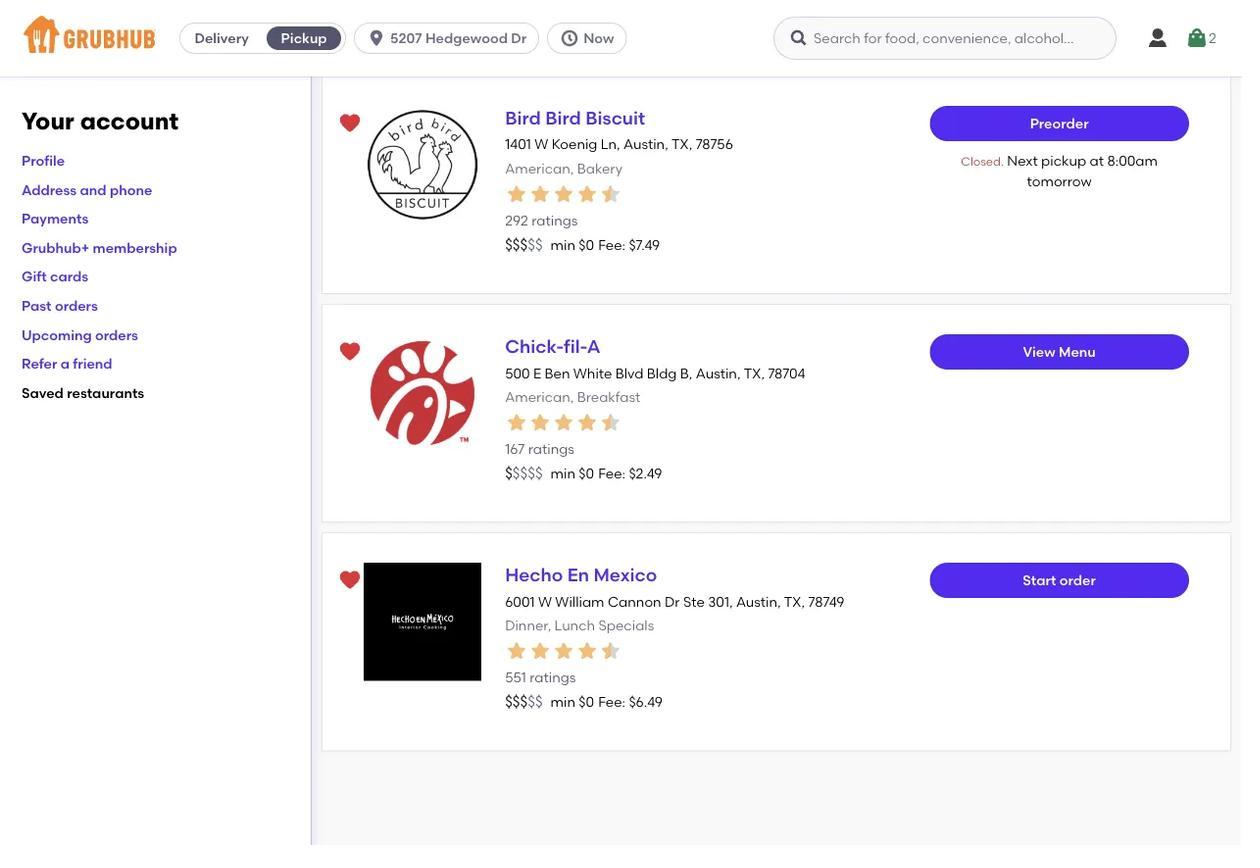 Task type: vqa. For each thing, say whether or not it's contained in the screenshot.
Spicy Jalapeño Goddess Salad 'fried'
no



Task type: describe. For each thing, give the bounding box(es) containing it.
Search for food, convenience, alcohol... search field
[[773, 17, 1117, 60]]

profile
[[22, 152, 65, 169]]

pickup
[[1041, 152, 1086, 169]]

hecho
[[505, 564, 563, 586]]

e
[[533, 364, 541, 381]]

min for en
[[551, 694, 575, 710]]

svg image inside 2 button
[[1185, 26, 1209, 50]]

en
[[567, 564, 589, 586]]

dr inside button
[[511, 30, 527, 47]]

tomorrow
[[1027, 172, 1092, 189]]

tx, for chick-fil-a
[[744, 364, 765, 381]]

292
[[505, 212, 528, 229]]

dr inside hecho en mexico 6001 w william cannon dr ste 301, austin, tx, 78749 dinner, lunch specials
[[665, 593, 680, 610]]

grubhub+
[[22, 239, 89, 256]]

$0 for en
[[579, 694, 594, 710]]

closed
[[961, 154, 1001, 169]]

.
[[1001, 154, 1004, 169]]

saved restaurant button for chick-
[[332, 334, 367, 370]]

bldg
[[647, 364, 677, 381]]

profile link
[[22, 152, 65, 169]]

grubhub+ membership link
[[22, 239, 177, 256]]

551 ratings
[[505, 669, 576, 686]]

301,
[[708, 593, 733, 610]]

menu
[[1059, 344, 1096, 360]]

orders for past orders
[[55, 297, 98, 314]]

view menu
[[1023, 344, 1096, 360]]

500
[[505, 364, 530, 381]]

8:00am
[[1107, 152, 1158, 169]]

proceed to 
[[1167, 604, 1242, 621]]

your account
[[22, 107, 179, 135]]

grubhub+ membership
[[22, 239, 177, 256]]

chick-fil-a 500 e ben white blvd bldg b, austin, tx, 78704 american, breakfast
[[505, 336, 806, 405]]

min for fil-
[[551, 465, 575, 482]]

upcoming orders link
[[22, 326, 138, 343]]

78756
[[696, 136, 733, 153]]

american, inside chick-fil-a 500 e ben white blvd bldg b, austin, tx, 78704 american, breakfast
[[505, 388, 574, 405]]

william
[[555, 593, 604, 610]]

bird bird biscuit 1401 w koenig ln, austin, tx, 78756 american, bakery
[[505, 107, 733, 176]]

phone
[[110, 181, 152, 198]]

5207 hedgewood dr button
[[354, 23, 547, 54]]

dinner,
[[505, 617, 551, 633]]

bakery
[[577, 160, 623, 176]]

start order button
[[930, 563, 1189, 598]]

refer a friend link
[[22, 355, 112, 372]]

saved restaurants
[[22, 384, 144, 401]]

fee: for mexico
[[598, 694, 626, 710]]

saved
[[22, 384, 64, 401]]

koenig
[[552, 136, 597, 153]]

1 bird from the left
[[505, 107, 541, 129]]

next
[[1007, 152, 1038, 169]]

$$$$$ for bird
[[505, 236, 543, 254]]

delivery button
[[180, 23, 263, 54]]

$$$ for hecho en mexico
[[505, 693, 528, 711]]

5207
[[390, 30, 422, 47]]

lunch
[[554, 617, 595, 633]]

austin, for chick-fil-a
[[696, 364, 741, 381]]

hecho en mexico logo image
[[363, 563, 481, 681]]

167
[[505, 441, 525, 457]]

mexico
[[594, 564, 657, 586]]

cannon
[[608, 593, 661, 610]]

a
[[60, 355, 70, 372]]

saved restaurants link
[[22, 384, 144, 401]]

proceed
[[1167, 604, 1224, 621]]

6001
[[505, 593, 535, 610]]

view
[[1023, 344, 1055, 360]]

now
[[583, 30, 614, 47]]

min for bird
[[551, 237, 575, 253]]

2 horizontal spatial svg image
[[1146, 26, 1170, 50]]

chick-fil-a logo image
[[363, 334, 481, 452]]

delivery
[[195, 30, 249, 47]]

address
[[22, 181, 77, 198]]

payments link
[[22, 210, 89, 227]]

saved restaurant button for bird
[[332, 106, 367, 141]]

pickup
[[281, 30, 327, 47]]

cards
[[50, 268, 88, 285]]

ste
[[683, 593, 705, 610]]

$2.49
[[629, 465, 662, 482]]

ratings for bird
[[532, 212, 578, 229]]

0 horizontal spatial svg image
[[789, 28, 809, 48]]

$$$$$ for hecho
[[505, 693, 543, 711]]

fee: for a
[[598, 465, 626, 482]]

saved restaurant image
[[338, 569, 361, 592]]

$0 for bird
[[579, 237, 594, 253]]

refer a friend
[[22, 355, 112, 372]]

$6.49
[[629, 694, 663, 710]]

8:00am tomorrow
[[1027, 152, 1158, 189]]

ratings for hecho
[[530, 669, 576, 686]]

upcoming
[[22, 326, 92, 343]]

$
[[505, 465, 513, 482]]



Task type: locate. For each thing, give the bounding box(es) containing it.
2 vertical spatial min
[[551, 694, 575, 710]]

1 vertical spatial tx,
[[744, 364, 765, 381]]

1 fee: from the top
[[598, 237, 626, 253]]

551
[[505, 669, 526, 686]]

2 saved restaurant image from the top
[[338, 340, 361, 364]]

saved restaurant image
[[338, 112, 361, 135], [338, 340, 361, 364]]

past orders
[[22, 297, 98, 314]]

1 vertical spatial dr
[[665, 593, 680, 610]]

0 vertical spatial american,
[[505, 160, 574, 176]]

gift cards
[[22, 268, 88, 285]]

$0
[[579, 237, 594, 253], [579, 465, 594, 482], [579, 694, 594, 710]]

1 $$$$$ from the top
[[505, 236, 543, 254]]

$0 left $6.49
[[579, 694, 594, 710]]

american, down the e
[[505, 388, 574, 405]]

$$$$$ down 167
[[505, 465, 543, 482]]

0 vertical spatial saved restaurant button
[[332, 106, 367, 141]]

ratings right 167
[[528, 441, 574, 457]]

min down 292 ratings
[[551, 237, 575, 253]]

min down 551 ratings
[[551, 694, 575, 710]]

bird bird biscuit  logo image
[[363, 106, 481, 224]]

svg image for now
[[560, 28, 580, 48]]

dr left ste
[[665, 593, 680, 610]]

5207 hedgewood dr
[[390, 30, 527, 47]]

78704
[[768, 364, 806, 381]]

tx, inside hecho en mexico 6001 w william cannon dr ste 301, austin, tx, 78749 dinner, lunch specials
[[784, 593, 805, 610]]

0 vertical spatial $0
[[579, 237, 594, 253]]

1 vertical spatial $$$$$
[[505, 465, 543, 482]]

bird up 1401
[[505, 107, 541, 129]]

austin, inside hecho en mexico 6001 w william cannon dr ste 301, austin, tx, 78749 dinner, lunch specials
[[736, 593, 781, 610]]

w right 1401
[[535, 136, 548, 153]]

2 vertical spatial ratings
[[530, 669, 576, 686]]

1 horizontal spatial svg image
[[560, 28, 580, 48]]

orders up upcoming orders link
[[55, 297, 98, 314]]

0 horizontal spatial svg image
[[367, 28, 386, 48]]

2 saved restaurant button from the top
[[332, 334, 367, 370]]

pickup button
[[263, 23, 345, 54]]

orders
[[55, 297, 98, 314], [95, 326, 138, 343]]

star icon image
[[505, 182, 529, 206], [529, 182, 552, 206], [552, 182, 576, 206], [576, 182, 599, 206], [599, 182, 623, 206], [599, 182, 623, 206], [505, 411, 529, 434], [529, 411, 552, 434], [552, 411, 576, 434], [576, 411, 599, 434], [599, 411, 623, 434], [599, 411, 623, 434], [505, 639, 529, 663], [529, 639, 552, 663], [552, 639, 576, 663], [576, 639, 599, 663], [599, 639, 623, 663], [599, 639, 623, 663]]

0 horizontal spatial bird
[[505, 107, 541, 129]]

3 min from the top
[[551, 694, 575, 710]]

tx, inside chick-fil-a 500 e ben white blvd bldg b, austin, tx, 78704 american, breakfast
[[744, 364, 765, 381]]

gift
[[22, 268, 47, 285]]

$$$ for bird bird biscuit
[[505, 236, 528, 254]]

blvd
[[615, 364, 644, 381]]

1 horizontal spatial svg image
[[1185, 26, 1209, 50]]

3 $0 from the top
[[579, 694, 594, 710]]

1 vertical spatial min
[[551, 465, 575, 482]]

bird up koenig
[[545, 107, 581, 129]]

tx, left 78704
[[744, 364, 765, 381]]

chick-
[[505, 336, 564, 357]]

w
[[535, 136, 548, 153], [538, 593, 552, 610]]

view menu button
[[930, 334, 1189, 370]]

min
[[551, 237, 575, 253], [551, 465, 575, 482], [551, 694, 575, 710]]

bird
[[505, 107, 541, 129], [545, 107, 581, 129]]

biscuit
[[585, 107, 645, 129]]

address and phone
[[22, 181, 152, 198]]

0 horizontal spatial tx,
[[671, 136, 692, 153]]

tx, left 78749
[[784, 593, 805, 610]]

your
[[22, 107, 74, 135]]

svg image
[[1185, 26, 1209, 50], [789, 28, 809, 48]]

account
[[80, 107, 179, 135]]

1 vertical spatial fee:
[[598, 465, 626, 482]]

2 button
[[1185, 21, 1217, 56]]

past
[[22, 297, 52, 314]]

ratings right 292
[[532, 212, 578, 229]]

past orders link
[[22, 297, 98, 314]]

167 ratings
[[505, 441, 574, 457]]

min $0 fee: $7.49
[[551, 237, 660, 253]]

austin, inside chick-fil-a 500 e ben white blvd bldg b, austin, tx, 78704 american, breakfast
[[696, 364, 741, 381]]

a
[[587, 336, 600, 357]]

1 vertical spatial w
[[538, 593, 552, 610]]

0 vertical spatial austin,
[[624, 136, 668, 153]]

start
[[1023, 572, 1056, 589]]

preorder
[[1030, 115, 1089, 132]]

ratings for chick-
[[528, 441, 574, 457]]

1 $$$ from the top
[[505, 236, 528, 254]]

2 vertical spatial tx,
[[784, 593, 805, 610]]

1 horizontal spatial tx,
[[744, 364, 765, 381]]

austin, for hecho en mexico
[[736, 593, 781, 610]]

1 vertical spatial $$$
[[505, 693, 528, 711]]

bird bird biscuit link
[[505, 107, 645, 129]]

2 min from the top
[[551, 465, 575, 482]]

2 vertical spatial $$$$$
[[505, 693, 543, 711]]

1 saved restaurant image from the top
[[338, 112, 361, 135]]

2 $$$ from the top
[[505, 693, 528, 711]]

0 vertical spatial w
[[535, 136, 548, 153]]

$$$ down 292
[[505, 236, 528, 254]]

78749
[[808, 593, 844, 610]]

$$$$$
[[505, 236, 543, 254], [505, 465, 543, 482], [505, 693, 543, 711]]

$$$$$ down 551
[[505, 693, 543, 711]]

ben
[[545, 364, 570, 381]]

0 vertical spatial fee:
[[598, 237, 626, 253]]

1 american, from the top
[[505, 160, 574, 176]]

svg image left 5207
[[367, 28, 386, 48]]

svg image left now
[[560, 28, 580, 48]]

saved restaurant image left chick-fil-a logo
[[338, 340, 361, 364]]

gift cards link
[[22, 268, 88, 285]]

3 $$$$$ from the top
[[505, 693, 543, 711]]

$0 left $7.49
[[579, 237, 594, 253]]

hecho en mexico link
[[505, 564, 657, 586]]

1 vertical spatial american,
[[505, 388, 574, 405]]

american, inside bird bird biscuit 1401 w koenig ln, austin, tx, 78756 american, bakery
[[505, 160, 574, 176]]

1 $0 from the top
[[579, 237, 594, 253]]

0 vertical spatial $$$$$
[[505, 236, 543, 254]]

address and phone link
[[22, 181, 152, 198]]

upcoming orders
[[22, 326, 138, 343]]

dr
[[511, 30, 527, 47], [665, 593, 680, 610]]

min $0 fee: $2.49
[[551, 465, 662, 482]]

saved restaurant image for chick-fil-a
[[338, 340, 361, 364]]

tx, for hecho en mexico
[[784, 593, 805, 610]]

w right 6001
[[538, 593, 552, 610]]

1 vertical spatial $0
[[579, 465, 594, 482]]

$0 left $2.49
[[579, 465, 594, 482]]

and
[[80, 181, 106, 198]]

austin, right b,
[[696, 364, 741, 381]]

$$$ down 551
[[505, 693, 528, 711]]

tx, left 78756
[[671, 136, 692, 153]]

1 vertical spatial saved restaurant image
[[338, 340, 361, 364]]

orders up friend on the top left
[[95, 326, 138, 343]]

0 vertical spatial dr
[[511, 30, 527, 47]]

svg image left 2 button
[[1146, 26, 1170, 50]]

2 bird from the left
[[545, 107, 581, 129]]

0 vertical spatial min
[[551, 237, 575, 253]]

membership
[[93, 239, 177, 256]]

chick-fil-a link
[[505, 336, 600, 357]]

order
[[1060, 572, 1096, 589]]

fee: left $2.49
[[598, 465, 626, 482]]

svg image
[[1146, 26, 1170, 50], [367, 28, 386, 48], [560, 28, 580, 48]]

1 min from the top
[[551, 237, 575, 253]]

2 american, from the top
[[505, 388, 574, 405]]

restaurants
[[67, 384, 144, 401]]

orders for upcoming orders
[[95, 326, 138, 343]]

dr right hedgewood at the left of the page
[[511, 30, 527, 47]]

3 saved restaurant button from the top
[[332, 563, 367, 598]]

fee: left $6.49
[[598, 694, 626, 710]]

hecho en mexico 6001 w william cannon dr ste 301, austin, tx, 78749 dinner, lunch specials
[[505, 564, 844, 633]]

$0 for fil-
[[579, 465, 594, 482]]

saved restaurant button for hecho
[[332, 563, 367, 598]]

ratings
[[532, 212, 578, 229], [528, 441, 574, 457], [530, 669, 576, 686]]

1 horizontal spatial dr
[[665, 593, 680, 610]]

saved restaurant button
[[332, 106, 367, 141], [332, 334, 367, 370], [332, 563, 367, 598]]

min $0 fee: $6.49
[[551, 694, 663, 710]]

2 $$$$$ from the top
[[505, 465, 543, 482]]

w inside bird bird biscuit 1401 w koenig ln, austin, tx, 78756 american, bakery
[[535, 136, 548, 153]]

1 vertical spatial orders
[[95, 326, 138, 343]]

$$$$$ down 292
[[505, 236, 543, 254]]

$7.49
[[629, 237, 660, 253]]

svg image for 5207 hedgewood dr
[[367, 28, 386, 48]]

w for hecho
[[538, 593, 552, 610]]

1 saved restaurant button from the top
[[332, 106, 367, 141]]

american,
[[505, 160, 574, 176], [505, 388, 574, 405]]

2 horizontal spatial tx,
[[784, 593, 805, 610]]

0 vertical spatial ratings
[[532, 212, 578, 229]]

0 vertical spatial orders
[[55, 297, 98, 314]]

white
[[573, 364, 612, 381]]

preorder button
[[930, 106, 1189, 141]]

american, down 1401
[[505, 160, 574, 176]]

main navigation navigation
[[0, 0, 1242, 76]]

w inside hecho en mexico 6001 w william cannon dr ste 301, austin, tx, 78749 dinner, lunch specials
[[538, 593, 552, 610]]

3 fee: from the top
[[598, 694, 626, 710]]

svg image inside 5207 hedgewood dr button
[[367, 28, 386, 48]]

now button
[[547, 23, 635, 54]]

fee: left $7.49
[[598, 237, 626, 253]]

payments
[[22, 210, 89, 227]]

proceed to button
[[1107, 595, 1242, 630]]

closed . next pickup at
[[961, 152, 1107, 169]]

to
[[1227, 604, 1241, 621]]

hedgewood
[[425, 30, 508, 47]]

start order
[[1023, 572, 1096, 589]]

svg image inside now button
[[560, 28, 580, 48]]

fee: for biscuit
[[598, 237, 626, 253]]

1 vertical spatial austin,
[[696, 364, 741, 381]]

min down 167 ratings
[[551, 465, 575, 482]]

0 vertical spatial $$$
[[505, 236, 528, 254]]

b,
[[680, 364, 693, 381]]

friend
[[73, 355, 112, 372]]

292 ratings
[[505, 212, 578, 229]]

0 horizontal spatial dr
[[511, 30, 527, 47]]

2 vertical spatial fee:
[[598, 694, 626, 710]]

tx, inside bird bird biscuit 1401 w koenig ln, austin, tx, 78756 american, bakery
[[671, 136, 692, 153]]

1401
[[505, 136, 531, 153]]

fil-
[[564, 336, 587, 357]]

1 horizontal spatial bird
[[545, 107, 581, 129]]

2 vertical spatial austin,
[[736, 593, 781, 610]]

2 fee: from the top
[[598, 465, 626, 482]]

saved restaurant image for bird bird biscuit
[[338, 112, 361, 135]]

austin, right ln,
[[624, 136, 668, 153]]

2 vertical spatial $0
[[579, 694, 594, 710]]

2 vertical spatial saved restaurant button
[[332, 563, 367, 598]]

1 vertical spatial saved restaurant button
[[332, 334, 367, 370]]

$$$$$ for chick-
[[505, 465, 543, 482]]

breakfast
[[577, 388, 640, 405]]

2
[[1209, 30, 1217, 46]]

0 vertical spatial tx,
[[671, 136, 692, 153]]

w for bird
[[535, 136, 548, 153]]

austin, inside bird bird biscuit 1401 w koenig ln, austin, tx, 78756 american, bakery
[[624, 136, 668, 153]]

1 vertical spatial ratings
[[528, 441, 574, 457]]

saved restaurant image left bird bird biscuit  logo
[[338, 112, 361, 135]]

2 $0 from the top
[[579, 465, 594, 482]]

0 vertical spatial saved restaurant image
[[338, 112, 361, 135]]

ratings right 551
[[530, 669, 576, 686]]

austin, right 301,
[[736, 593, 781, 610]]



